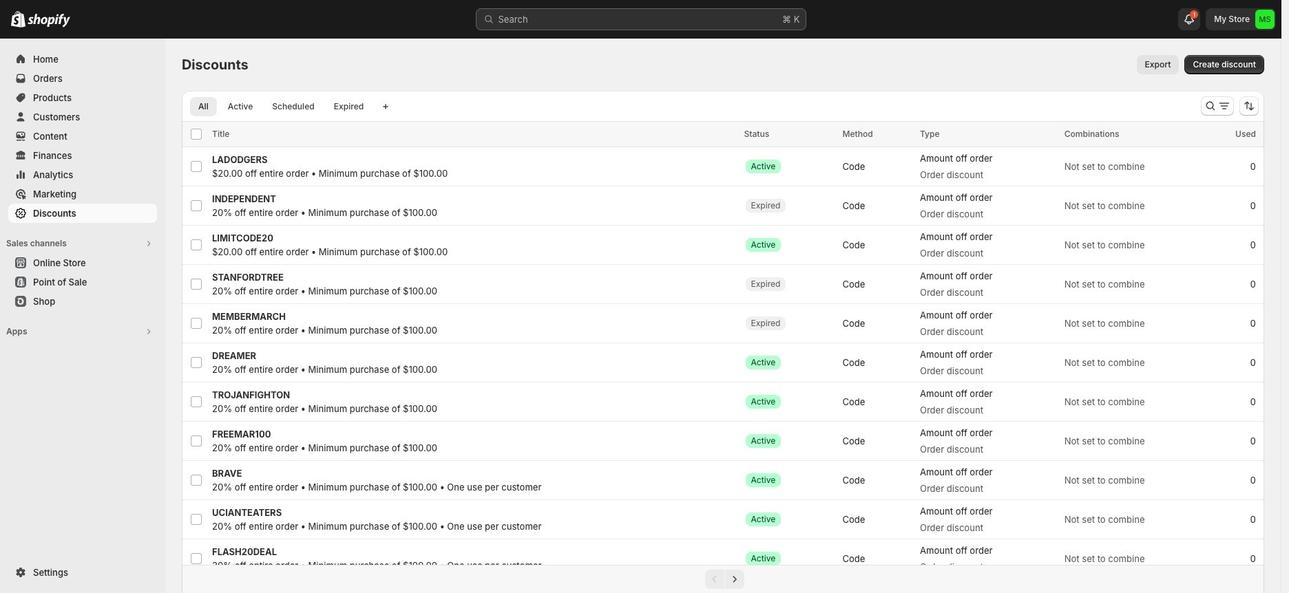Task type: locate. For each thing, give the bounding box(es) containing it.
shopify image
[[11, 11, 25, 28], [28, 14, 70, 28]]

0 horizontal spatial shopify image
[[11, 11, 25, 28]]

pagination element
[[182, 565, 1265, 594]]

tab list
[[187, 96, 375, 116]]



Task type: describe. For each thing, give the bounding box(es) containing it.
1 horizontal spatial shopify image
[[28, 14, 70, 28]]

my store image
[[1256, 10, 1275, 29]]



